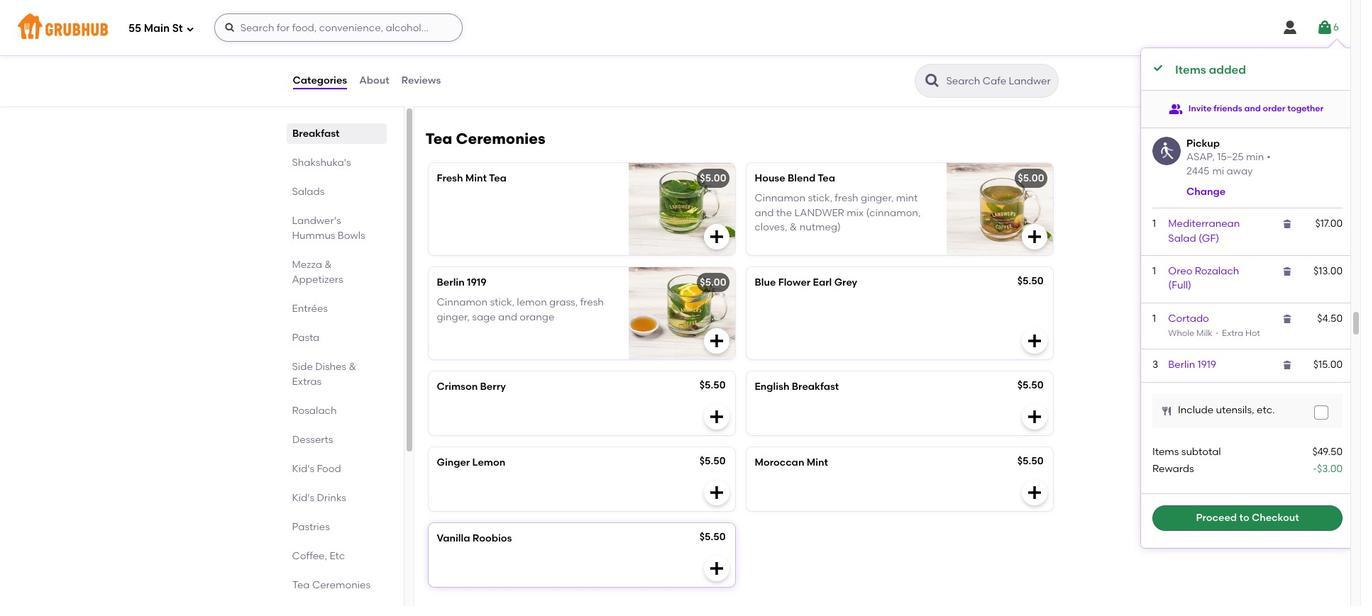 Task type: describe. For each thing, give the bounding box(es) containing it.
milk
[[1197, 329, 1213, 339]]

fresh mint tea image
[[629, 163, 735, 256]]

items for items added
[[1175, 63, 1206, 77]]

1 for oreo
[[1153, 265, 1156, 278]]

1919 inside items added tooltip
[[1198, 359, 1217, 371]]

& inside cinnamon stick, fresh ginger, mint and the landwer mix (cinnamon, cloves, & nutmeg)
[[790, 221, 797, 233]]

etc.
[[1257, 405, 1275, 417]]

side dishes & extras tab
[[292, 360, 381, 390]]

berlin 1919 inside items added tooltip
[[1169, 359, 1217, 371]]

items added tooltip
[[1141, 40, 1354, 549]]

1 vertical spatial breakfast
[[792, 381, 839, 393]]

proceed to checkout
[[1196, 512, 1299, 525]]

checkout
[[1252, 512, 1299, 525]]

blue flower earl grey
[[755, 277, 858, 289]]

cloves,
[[755, 221, 788, 233]]

coffee, etc
[[292, 551, 345, 563]]

ginger, inside cinnamon stick, fresh ginger, mint and the landwer mix (cinnamon, cloves, & nutmeg)
[[861, 193, 894, 205]]

categories
[[293, 74, 347, 86]]

tea ceremonies tab
[[292, 578, 381, 593]]

ginger
[[437, 457, 470, 469]]

mint
[[896, 193, 918, 205]]

moroccan mint
[[755, 457, 828, 469]]

blue
[[755, 277, 776, 289]]

$5.50 for ginger lemon
[[700, 456, 726, 468]]

-$3.00
[[1313, 463, 1343, 475]]

categories button
[[292, 55, 348, 106]]

pickup icon image
[[1153, 137, 1181, 165]]

mi
[[1213, 166, 1225, 178]]

and inside button
[[1245, 104, 1261, 113]]

kid's drinks
[[292, 493, 346, 505]]

people icon image
[[1169, 102, 1183, 116]]

entrées
[[292, 303, 328, 315]]

cinnamon for ginger,
[[437, 297, 488, 309]]

salad
[[1169, 233, 1196, 245]]

mezza
[[292, 259, 322, 271]]

mix
[[847, 207, 864, 219]]

st
[[172, 22, 183, 35]]

invite
[[1189, 104, 1212, 113]]

fresh mint tea
[[437, 173, 507, 185]]

cortado link
[[1169, 313, 1209, 325]]

$5.50 for blue flower earl grey
[[1018, 275, 1044, 288]]

about
[[359, 74, 389, 86]]

etc
[[330, 551, 345, 563]]

asap,
[[1187, 151, 1215, 163]]

appetizers
[[292, 274, 343, 286]]

1 for mediterranean
[[1153, 218, 1156, 230]]

kid's food tab
[[292, 462, 381, 477]]

include utensils, etc.
[[1178, 405, 1275, 417]]

items subtotal
[[1153, 446, 1221, 458]]

oreo rozalach (full)
[[1169, 265, 1240, 292]]

the
[[776, 207, 792, 219]]

subtotal
[[1182, 446, 1221, 458]]

mezza & appetizers tab
[[292, 258, 381, 287]]

2445
[[1187, 166, 1210, 178]]

15–25
[[1217, 151, 1244, 163]]

dishes
[[315, 361, 346, 373]]

ceremonies inside tab
[[312, 580, 370, 592]]

extras
[[292, 376, 322, 388]]

house blend tea image
[[947, 163, 1053, 256]]

mediterranean salad (gf)
[[1169, 218, 1240, 245]]

(full)
[[1169, 280, 1192, 292]]

together
[[1288, 104, 1324, 113]]

mint for moroccan
[[807, 457, 828, 469]]

cinnamon stick, lemon grass, fresh ginger, sage and orange
[[437, 297, 604, 323]]

breakfast inside tab
[[292, 128, 339, 140]]

house blend tea
[[755, 173, 835, 185]]

svg image inside 6 button
[[1317, 19, 1334, 36]]

items for items subtotal
[[1153, 446, 1179, 458]]

orange
[[520, 311, 555, 323]]

mint for fresh
[[465, 173, 487, 185]]

side
[[292, 361, 313, 373]]

min
[[1246, 151, 1264, 163]]

0 vertical spatial berlin 1919
[[437, 277, 487, 289]]

$3.00
[[1317, 463, 1343, 475]]

fresh inside cinnamon stick, fresh ginger, mint and the landwer mix (cinnamon, cloves, & nutmeg)
[[835, 193, 859, 205]]

items added
[[1175, 63, 1246, 77]]

earl
[[813, 277, 832, 289]]

added
[[1209, 63, 1246, 77]]

shakshuka's tab
[[292, 155, 381, 170]]

change button
[[1187, 185, 1226, 200]]

rosalach tab
[[292, 404, 381, 419]]

english breakfast
[[755, 381, 839, 393]]

food
[[317, 464, 341, 476]]

proceed
[[1196, 512, 1237, 525]]

tea up fresh
[[426, 130, 452, 148]]

crimson berry
[[437, 381, 506, 393]]

grass,
[[549, 297, 578, 309]]

1 horizontal spatial tea ceremonies
[[426, 130, 546, 148]]

kid's for kid's drinks
[[292, 493, 315, 505]]

landwer's
[[292, 215, 341, 227]]

blend
[[788, 173, 816, 185]]

0 vertical spatial berlin
[[437, 277, 465, 289]]

(cinnamon,
[[866, 207, 921, 219]]

cortado
[[1169, 313, 1209, 325]]

$5.50 for vanilla roobios
[[700, 532, 726, 544]]

english
[[755, 381, 790, 393]]

oreo
[[1169, 265, 1193, 278]]

$4.50
[[1318, 313, 1343, 325]]

vanilla roobios
[[437, 533, 512, 545]]

-
[[1313, 463, 1317, 475]]

mediterranean
[[1169, 218, 1240, 230]]



Task type: locate. For each thing, give the bounding box(es) containing it.
berlin 1919 up sage
[[437, 277, 487, 289]]

1 horizontal spatial mint
[[807, 457, 828, 469]]

stick,
[[808, 193, 833, 205], [490, 297, 515, 309]]

to
[[1240, 512, 1250, 525]]

matcha image
[[629, 9, 735, 101]]

0 vertical spatial 1
[[1153, 218, 1156, 230]]

& up appetizers
[[325, 259, 332, 271]]

6
[[1334, 21, 1339, 33]]

(gf)
[[1199, 233, 1220, 245]]

pickup
[[1187, 137, 1220, 149]]

matcha
[[437, 18, 475, 30]]

berlin 1919 image
[[629, 268, 735, 360]]

Search Cafe Landwer search field
[[945, 75, 1054, 88]]

main navigation navigation
[[0, 0, 1351, 55]]

coffee, etc tab
[[292, 549, 381, 564]]

0 horizontal spatial ginger,
[[437, 311, 470, 323]]

$5.50 for crimson berry
[[700, 380, 726, 392]]

1 horizontal spatial berlin 1919
[[1169, 359, 1217, 371]]

utensils,
[[1216, 405, 1255, 417]]

$5.00
[[700, 173, 726, 185], [1018, 173, 1044, 185], [700, 277, 726, 289]]

tea ceremonies inside tab
[[292, 580, 370, 592]]

and inside 'cinnamon stick, lemon grass, fresh ginger, sage and orange'
[[498, 311, 517, 323]]

vanilla
[[437, 533, 470, 545]]

tea down coffee,
[[292, 580, 310, 592]]

fresh inside 'cinnamon stick, lemon grass, fresh ginger, sage and orange'
[[580, 297, 604, 309]]

1 kid's from the top
[[292, 464, 315, 476]]

kid's
[[292, 464, 315, 476], [292, 493, 315, 505]]

stick, for lemon
[[490, 297, 515, 309]]

stick, for fresh
[[808, 193, 833, 205]]

1 horizontal spatial fresh
[[835, 193, 859, 205]]

pickup asap, 15–25 min • 2445 mi away
[[1187, 137, 1271, 178]]

salads
[[292, 186, 325, 198]]

items left added at the right
[[1175, 63, 1206, 77]]

ginger lemon
[[437, 457, 506, 469]]

0 horizontal spatial berlin
[[437, 277, 465, 289]]

desserts
[[292, 434, 333, 446]]

berlin inside items added tooltip
[[1169, 359, 1195, 371]]

reviews button
[[401, 55, 442, 106]]

stick, inside cinnamon stick, fresh ginger, mint and the landwer mix (cinnamon, cloves, & nutmeg)
[[808, 193, 833, 205]]

1 vertical spatial &
[[325, 259, 332, 271]]

tea right blend
[[818, 173, 835, 185]]

0 horizontal spatial tea ceremonies
[[292, 580, 370, 592]]

rozalach
[[1195, 265, 1240, 278]]

0 vertical spatial stick,
[[808, 193, 833, 205]]

1 vertical spatial berlin
[[1169, 359, 1195, 371]]

side dishes & extras
[[292, 361, 356, 388]]

pasta
[[292, 332, 320, 344]]

breakfast right english
[[792, 381, 839, 393]]

kid's for kid's food
[[292, 464, 315, 476]]

1 horizontal spatial ginger,
[[861, 193, 894, 205]]

tea ceremonies up fresh mint tea
[[426, 130, 546, 148]]

entrées tab
[[292, 302, 381, 317]]

1 horizontal spatial and
[[755, 207, 774, 219]]

and inside cinnamon stick, fresh ginger, mint and the landwer mix (cinnamon, cloves, & nutmeg)
[[755, 207, 774, 219]]

0 vertical spatial 1919
[[467, 277, 487, 289]]

0 vertical spatial fresh
[[835, 193, 859, 205]]

1 1 from the top
[[1153, 218, 1156, 230]]

desserts tab
[[292, 433, 381, 448]]

sage
[[472, 311, 496, 323]]

6 button
[[1317, 15, 1339, 40]]

& right "dishes" on the left bottom of page
[[349, 361, 356, 373]]

friends
[[1214, 104, 1243, 113]]

crimson
[[437, 381, 478, 393]]

stick, inside 'cinnamon stick, lemon grass, fresh ginger, sage and orange'
[[490, 297, 515, 309]]

svg image
[[1282, 19, 1299, 36], [224, 22, 235, 33], [186, 24, 194, 33], [1153, 62, 1164, 74], [708, 229, 725, 246], [1026, 229, 1043, 246], [1282, 360, 1293, 371], [708, 409, 725, 426], [1026, 409, 1043, 426], [708, 561, 725, 578]]

$15.00
[[1314, 359, 1343, 371]]

&
[[790, 221, 797, 233], [325, 259, 332, 271], [349, 361, 356, 373]]

nutmeg)
[[800, 221, 841, 233]]

drinks
[[317, 493, 346, 505]]

hot
[[1246, 329, 1261, 339]]

mezza & appetizers
[[292, 259, 343, 286]]

1 horizontal spatial 1919
[[1198, 359, 1217, 371]]

ceremonies up fresh mint tea
[[456, 130, 546, 148]]

1 vertical spatial tea ceremonies
[[292, 580, 370, 592]]

mint right fresh
[[465, 173, 487, 185]]

house
[[755, 173, 785, 185]]

cinnamon inside 'cinnamon stick, lemon grass, fresh ginger, sage and orange'
[[437, 297, 488, 309]]

0 vertical spatial items
[[1175, 63, 1206, 77]]

kid's left drinks
[[292, 493, 315, 505]]

moroccan
[[755, 457, 804, 469]]

3 1 from the top
[[1153, 313, 1156, 325]]

rewards
[[1153, 463, 1194, 475]]

tea ceremonies down coffee, etc tab
[[292, 580, 370, 592]]

fresh right grass,
[[580, 297, 604, 309]]

$17.00
[[1316, 218, 1343, 230]]

1 horizontal spatial stick,
[[808, 193, 833, 205]]

svg image
[[1317, 19, 1334, 36], [1282, 219, 1293, 230], [1282, 266, 1293, 278], [1282, 313, 1293, 325], [708, 333, 725, 350], [1026, 333, 1043, 350], [1161, 406, 1173, 417], [1317, 408, 1326, 417], [708, 485, 725, 502], [1026, 485, 1043, 502]]

stick, up sage
[[490, 297, 515, 309]]

kid's left food
[[292, 464, 315, 476]]

breakfast tab
[[292, 126, 381, 141]]

lemon
[[517, 297, 547, 309]]

1 vertical spatial items
[[1153, 446, 1179, 458]]

•
[[1267, 151, 1271, 163]]

0 vertical spatial ceremonies
[[456, 130, 546, 148]]

invite friends and order together
[[1189, 104, 1324, 113]]

1 vertical spatial 1
[[1153, 265, 1156, 278]]

cinnamon stick, fresh ginger, mint and the landwer mix (cinnamon, cloves, & nutmeg)
[[755, 193, 921, 233]]

0 vertical spatial cinnamon
[[755, 193, 806, 205]]

items
[[1175, 63, 1206, 77], [1153, 446, 1179, 458]]

0 horizontal spatial berlin 1919
[[437, 277, 487, 289]]

landwer
[[795, 207, 845, 219]]

flower
[[778, 277, 811, 289]]

0 horizontal spatial fresh
[[580, 297, 604, 309]]

shakshuka's
[[292, 157, 351, 169]]

ginger, up the '(cinnamon,'
[[861, 193, 894, 205]]

berlin 1919 down whole
[[1169, 359, 1217, 371]]

3
[[1153, 359, 1159, 371]]

roobios
[[473, 533, 512, 545]]

1 vertical spatial 1919
[[1198, 359, 1217, 371]]

1919 down milk
[[1198, 359, 1217, 371]]

0 horizontal spatial &
[[325, 259, 332, 271]]

2 horizontal spatial and
[[1245, 104, 1261, 113]]

0 horizontal spatial and
[[498, 311, 517, 323]]

Search for food, convenience, alcohol... search field
[[214, 13, 463, 42]]

berlin 1919
[[437, 277, 487, 289], [1169, 359, 1217, 371]]

kid's drinks tab
[[292, 491, 381, 506]]

& inside side dishes & extras
[[349, 361, 356, 373]]

cinnamon up sage
[[437, 297, 488, 309]]

$5.50 for english breakfast
[[1018, 380, 1044, 392]]

berry
[[480, 381, 506, 393]]

$49.50
[[1313, 446, 1343, 458]]

2 1 from the top
[[1153, 265, 1156, 278]]

search icon image
[[924, 72, 941, 89]]

1 vertical spatial and
[[755, 207, 774, 219]]

0 horizontal spatial mint
[[465, 173, 487, 185]]

mint
[[465, 173, 487, 185], [807, 457, 828, 469]]

0 horizontal spatial ceremonies
[[312, 580, 370, 592]]

0 horizontal spatial breakfast
[[292, 128, 339, 140]]

1 vertical spatial cinnamon
[[437, 297, 488, 309]]

mint right moroccan at the right
[[807, 457, 828, 469]]

and right sage
[[498, 311, 517, 323]]

grey
[[834, 277, 858, 289]]

0 vertical spatial and
[[1245, 104, 1261, 113]]

berlin 1919 link
[[1169, 359, 1217, 371]]

lemon
[[472, 457, 506, 469]]

1 left mediterranean
[[1153, 218, 1156, 230]]

1 horizontal spatial ceremonies
[[456, 130, 546, 148]]

stick, up "landwer"
[[808, 193, 833, 205]]

& down the
[[790, 221, 797, 233]]

tea right fresh
[[489, 173, 507, 185]]

0 vertical spatial ginger,
[[861, 193, 894, 205]]

items up rewards
[[1153, 446, 1179, 458]]

tea inside tab
[[292, 580, 310, 592]]

1 vertical spatial mint
[[807, 457, 828, 469]]

and up cloves,
[[755, 207, 774, 219]]

2 vertical spatial 1
[[1153, 313, 1156, 325]]

salads tab
[[292, 185, 381, 199]]

1 vertical spatial fresh
[[580, 297, 604, 309]]

0 vertical spatial kid's
[[292, 464, 315, 476]]

1 vertical spatial ginger,
[[437, 311, 470, 323]]

cinnamon inside cinnamon stick, fresh ginger, mint and the landwer mix (cinnamon, cloves, & nutmeg)
[[755, 193, 806, 205]]

pastries tab
[[292, 520, 381, 535]]

1 left oreo
[[1153, 265, 1156, 278]]

& inside mezza & appetizers
[[325, 259, 332, 271]]

and left order in the top right of the page
[[1245, 104, 1261, 113]]

$5.00 for cinnamon stick, lemon grass, fresh ginger, sage and orange
[[700, 277, 726, 289]]

berlin
[[437, 277, 465, 289], [1169, 359, 1195, 371]]

rosalach
[[292, 405, 337, 417]]

1 vertical spatial berlin 1919
[[1169, 359, 1217, 371]]

0 horizontal spatial 1919
[[467, 277, 487, 289]]

hummus
[[292, 230, 335, 242]]

2 horizontal spatial &
[[790, 221, 797, 233]]

55
[[128, 22, 141, 35]]

ginger, inside 'cinnamon stick, lemon grass, fresh ginger, sage and orange'
[[437, 311, 470, 323]]

0 vertical spatial &
[[790, 221, 797, 233]]

extra
[[1222, 329, 1244, 339]]

landwer's hummus bowls tab
[[292, 214, 381, 243]]

order
[[1263, 104, 1286, 113]]

2 vertical spatial and
[[498, 311, 517, 323]]

breakfast up the 'shakshuka's'
[[292, 128, 339, 140]]

1 vertical spatial kid's
[[292, 493, 315, 505]]

proceed to checkout button
[[1153, 506, 1343, 532]]

include
[[1178, 405, 1214, 417]]

away
[[1227, 166, 1253, 178]]

0 horizontal spatial stick,
[[490, 297, 515, 309]]

0 vertical spatial mint
[[465, 173, 487, 185]]

1 horizontal spatial &
[[349, 361, 356, 373]]

2 vertical spatial &
[[349, 361, 356, 373]]

ceremonies down etc
[[312, 580, 370, 592]]

2 kid's from the top
[[292, 493, 315, 505]]

1 horizontal spatial breakfast
[[792, 381, 839, 393]]

0 vertical spatial breakfast
[[292, 128, 339, 140]]

1919 up sage
[[467, 277, 487, 289]]

pasta tab
[[292, 331, 381, 346]]

1 left "cortado"
[[1153, 313, 1156, 325]]

0 horizontal spatial cinnamon
[[437, 297, 488, 309]]

reviews
[[401, 74, 441, 86]]

cinnamon up the
[[755, 193, 806, 205]]

bowls
[[338, 230, 365, 242]]

landwer's hummus bowls
[[292, 215, 365, 242]]

1 horizontal spatial cinnamon
[[755, 193, 806, 205]]

1 vertical spatial stick,
[[490, 297, 515, 309]]

$13.00
[[1314, 265, 1343, 278]]

1 vertical spatial ceremonies
[[312, 580, 370, 592]]

kid's food
[[292, 464, 341, 476]]

$5.50 for moroccan mint
[[1018, 456, 1044, 468]]

fresh up mix
[[835, 193, 859, 205]]

cinnamon for and
[[755, 193, 806, 205]]

0 vertical spatial tea ceremonies
[[426, 130, 546, 148]]

1 horizontal spatial berlin
[[1169, 359, 1195, 371]]

oreo rozalach (full) link
[[1169, 265, 1240, 292]]

whole
[[1169, 329, 1195, 339]]

whole milk ∙ extra hot
[[1169, 329, 1261, 339]]

and
[[1245, 104, 1261, 113], [755, 207, 774, 219], [498, 311, 517, 323]]

$5.00 for cinnamon stick, fresh ginger, mint and the landwer mix (cinnamon, cloves, & nutmeg)
[[1018, 173, 1044, 185]]

ginger, left sage
[[437, 311, 470, 323]]



Task type: vqa. For each thing, say whether or not it's contained in the screenshot.
error
no



